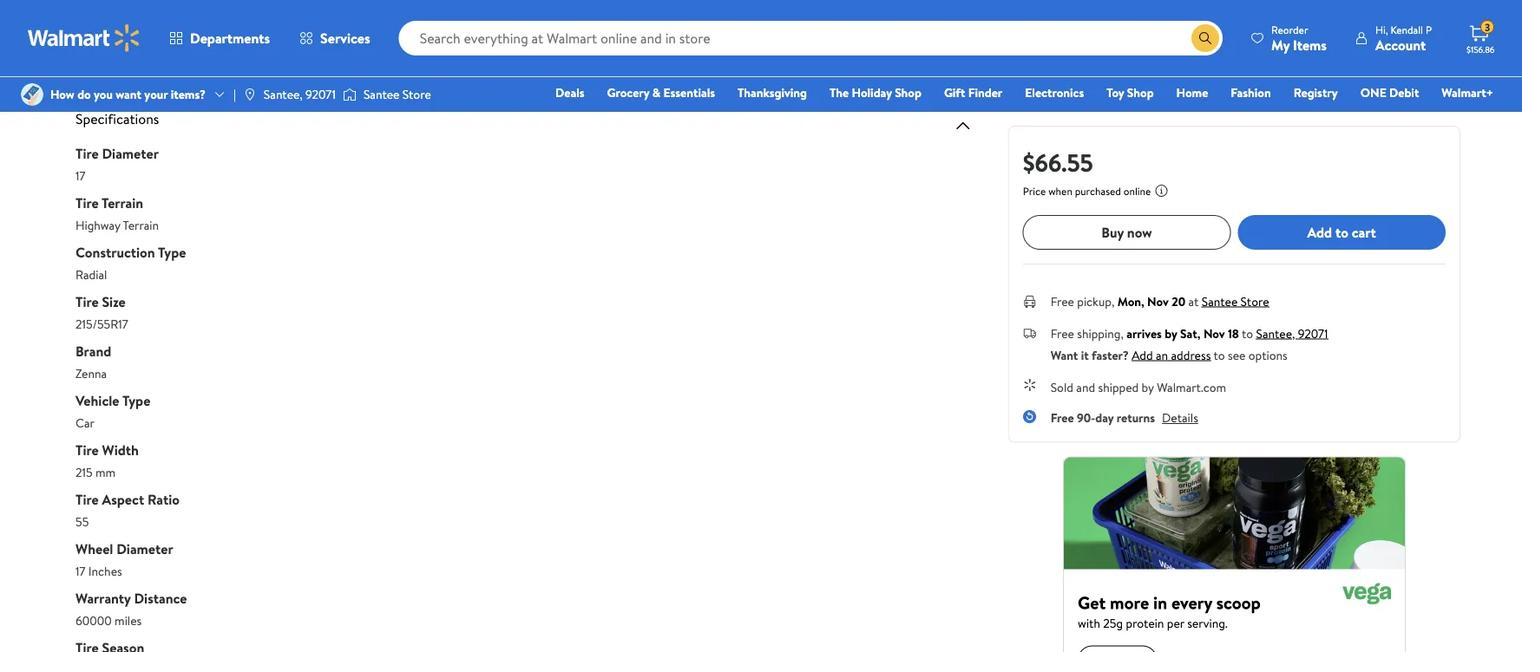 Task type: locate. For each thing, give the bounding box(es) containing it.
reorder
[[1272, 22, 1309, 37]]

sold
[[1051, 379, 1074, 396]]

passenger
[[335, 9, 380, 24], [496, 9, 542, 24], [657, 9, 703, 24], [818, 9, 864, 24]]

tire up 215
[[76, 440, 99, 459]]

thanksgiving
[[738, 84, 807, 101]]

tire
[[76, 144, 99, 163], [76, 193, 99, 212], [76, 292, 99, 311], [76, 440, 99, 459], [76, 490, 99, 509]]

online
[[1124, 184, 1151, 199]]

4 passenger car tires cell from the left
[[812, 0, 973, 34]]

1 horizontal spatial add
[[1308, 223, 1333, 242]]

0 horizontal spatial santee,
[[264, 86, 303, 103]]

santee
[[364, 86, 400, 103], [1202, 293, 1238, 310]]

1 vertical spatial nov
[[1204, 325, 1225, 342]]

1 horizontal spatial type
[[158, 242, 186, 262]]

free left pickup,
[[1051, 293, 1075, 310]]

day
[[1096, 410, 1114, 427]]

type right the construction
[[158, 242, 186, 262]]

store
[[403, 86, 431, 103], [1241, 293, 1270, 310]]

mm
[[96, 464, 116, 481]]

thanksgiving link
[[730, 83, 815, 102]]

faster?
[[1092, 347, 1129, 364]]

$66.55
[[1023, 145, 1093, 179]]

to right 18
[[1242, 325, 1254, 342]]

$156.86
[[1467, 43, 1495, 55]]

grocery
[[607, 84, 650, 101]]

98 cell up deals
[[489, 35, 650, 71]]

passenger car tires cell up essentials
[[650, 0, 812, 34]]

98 for second 98 cell from the left
[[496, 45, 508, 60]]

tire up highway
[[76, 193, 99, 212]]

walmart image
[[28, 24, 141, 52]]

terrain up the construction
[[123, 217, 159, 234]]

your
[[144, 86, 168, 103]]

legal information image
[[1155, 184, 1169, 198]]

3 98 from the left
[[657, 45, 669, 60]]

2 passenger car tires from the left
[[496, 9, 584, 24]]

shop
[[895, 84, 922, 101], [1127, 84, 1154, 101]]

at
[[1189, 293, 1199, 310]]

1 vertical spatial by
[[1142, 379, 1154, 396]]

|
[[234, 86, 236, 103]]

1 horizontal spatial 92071
[[1298, 325, 1329, 342]]

passenger car tires cell up deals link
[[489, 0, 650, 34]]

1 horizontal spatial nov
[[1204, 325, 1225, 342]]

p
[[1426, 22, 1432, 37]]

0 horizontal spatial santee
[[364, 86, 400, 103]]

90-
[[1077, 410, 1096, 427]]

98 cell up santee store
[[328, 35, 489, 71]]

deals
[[556, 84, 585, 101]]

0 vertical spatial terrain
[[102, 193, 143, 212]]

terrain up highway
[[102, 193, 143, 212]]

4 passenger from the left
[[818, 9, 864, 24]]

by inside free shipping, arrives by sat, nov 18 to santee, 92071 want it faster? add an address to see options
[[1165, 325, 1178, 342]]

by right shipped
[[1142, 379, 1154, 396]]

0 vertical spatial add
[[1308, 223, 1333, 242]]

1 horizontal spatial santee,
[[1257, 325, 1295, 342]]

3 free from the top
[[1051, 410, 1074, 427]]

by left sat,
[[1165, 325, 1178, 342]]

0 horizontal spatial store
[[403, 86, 431, 103]]

0 horizontal spatial by
[[1142, 379, 1154, 396]]

17 up highway
[[76, 167, 86, 184]]

1 horizontal spatial shop
[[1127, 84, 1154, 101]]

98 cell up essentials
[[650, 35, 812, 71]]

1 passenger from the left
[[335, 9, 380, 24]]

free left 90-
[[1051, 410, 1074, 427]]

santee, right '|'
[[264, 86, 303, 103]]

0 horizontal spatial  image
[[21, 83, 43, 106]]

tires up the holiday shop
[[885, 9, 906, 24]]

92071 down services popup button
[[306, 86, 336, 103]]

passenger car tires cell up santee store
[[328, 0, 489, 34]]

add inside free shipping, arrives by sat, nov 18 to santee, 92071 want it faster? add an address to see options
[[1132, 347, 1153, 364]]

by for sat,
[[1165, 325, 1178, 342]]

2 98 from the left
[[496, 45, 508, 60]]

4 98 from the left
[[818, 45, 830, 60]]

0 vertical spatial free
[[1051, 293, 1075, 310]]

free for free shipping, arrives by sat, nov 18 to santee, 92071 want it faster? add an address to see options
[[1051, 325, 1075, 342]]

 image for santee store
[[343, 86, 357, 103]]

warranty
[[76, 589, 131, 608]]

17
[[76, 167, 86, 184], [76, 563, 86, 580]]

add to cart
[[1308, 223, 1376, 242]]

1 98 cell from the left
[[328, 35, 489, 71]]

santee right the "at"
[[1202, 293, 1238, 310]]

tires up thanksgiving link
[[723, 9, 745, 24]]

1 tire from the top
[[76, 144, 99, 163]]

when
[[1049, 184, 1073, 199]]

free
[[1051, 293, 1075, 310], [1051, 325, 1075, 342], [1051, 410, 1074, 427]]

1 horizontal spatial  image
[[343, 86, 357, 103]]

passenger car tires up essentials
[[657, 9, 745, 24]]

by for walmart.com
[[1142, 379, 1154, 396]]

tires up santee store
[[401, 9, 422, 24]]

finder
[[968, 84, 1003, 101]]

nov left 18
[[1204, 325, 1225, 342]]

2 passenger from the left
[[496, 9, 542, 24]]

4 98 cell from the left
[[812, 35, 973, 71]]

1 vertical spatial 17
[[76, 563, 86, 580]]

passenger car tires up holiday
[[818, 9, 906, 24]]

add left the "cart"
[[1308, 223, 1333, 242]]

home
[[1177, 84, 1209, 101]]

santee store
[[364, 86, 431, 103]]

inches
[[88, 563, 122, 580]]

type right vehicle
[[122, 391, 150, 410]]

departments button
[[155, 17, 285, 59]]

1 shop from the left
[[895, 84, 922, 101]]

1 vertical spatial add
[[1132, 347, 1153, 364]]

santee, up the options
[[1257, 325, 1295, 342]]

gift
[[944, 84, 966, 101]]

car
[[383, 9, 399, 24], [544, 9, 560, 24], [705, 9, 721, 24], [866, 9, 882, 24], [76, 415, 95, 432]]

1 horizontal spatial santee
[[1202, 293, 1238, 310]]

1 vertical spatial to
[[1242, 325, 1254, 342]]

0 vertical spatial type
[[158, 242, 186, 262]]

gift finder link
[[937, 83, 1011, 102]]

diameter up inches
[[117, 539, 173, 558]]

1 vertical spatial santee,
[[1257, 325, 1295, 342]]

 image
[[243, 88, 257, 102]]

1 vertical spatial free
[[1051, 325, 1075, 342]]

1 passenger car tires cell from the left
[[328, 0, 489, 34]]

car up essentials
[[705, 9, 721, 24]]

nov left 20
[[1148, 293, 1169, 310]]

2 free from the top
[[1051, 325, 1075, 342]]

215
[[76, 464, 93, 481]]

1 vertical spatial store
[[1241, 293, 1270, 310]]

98 for 1st 98 cell from the right
[[818, 45, 830, 60]]

search icon image
[[1199, 31, 1213, 45]]

items
[[1293, 35, 1327, 54]]

 image
[[21, 83, 43, 106], [343, 86, 357, 103]]

1 horizontal spatial to
[[1242, 325, 1254, 342]]

2 row from the top
[[76, 34, 973, 71]]

 image left how
[[21, 83, 43, 106]]

0 horizontal spatial to
[[1214, 347, 1225, 364]]

tire up '55'
[[76, 490, 99, 509]]

tires up deals link
[[562, 9, 584, 24]]

fashion link
[[1223, 83, 1279, 102]]

to left see
[[1214, 347, 1225, 364]]

0 horizontal spatial shop
[[895, 84, 922, 101]]

aspect
[[102, 490, 144, 509]]

1 free from the top
[[1051, 293, 1075, 310]]

2 vertical spatial to
[[1214, 347, 1225, 364]]

1 row from the top
[[76, 0, 973, 34]]

shop inside "link"
[[895, 84, 922, 101]]

0 horizontal spatial type
[[122, 391, 150, 410]]

2 horizontal spatial to
[[1336, 223, 1349, 242]]

terrain
[[102, 193, 143, 212], [123, 217, 159, 234]]

Walmart Site-Wide search field
[[399, 21, 1223, 56]]

electronics link
[[1018, 83, 1092, 102]]

car down vehicle
[[76, 415, 95, 432]]

4 tire from the top
[[76, 440, 99, 459]]

free for free pickup, mon, nov 20 at santee store
[[1051, 293, 1075, 310]]

row
[[76, 0, 973, 34], [76, 34, 973, 71]]

0 vertical spatial by
[[1165, 325, 1178, 342]]

1 17 from the top
[[76, 167, 86, 184]]

tires
[[401, 9, 422, 24], [562, 9, 584, 24], [723, 9, 745, 24], [885, 9, 906, 24]]

see
[[1228, 347, 1246, 364]]

0 vertical spatial store
[[403, 86, 431, 103]]

17 left inches
[[76, 563, 86, 580]]

to
[[1336, 223, 1349, 242], [1242, 325, 1254, 342], [1214, 347, 1225, 364]]

add to cart button
[[1238, 215, 1446, 250]]

to left the "cart"
[[1336, 223, 1349, 242]]

98 for first 98 cell from the left
[[335, 45, 346, 60]]

add left the an at right bottom
[[1132, 347, 1153, 364]]

passenger car tires cell
[[328, 0, 489, 34], [489, 0, 650, 34], [650, 0, 812, 34], [812, 0, 973, 34]]

santee down 'services'
[[364, 86, 400, 103]]

2 passenger car tires cell from the left
[[489, 0, 650, 34]]

1 98 from the left
[[335, 45, 346, 60]]

sat,
[[1180, 325, 1201, 342]]

0 vertical spatial 17
[[76, 167, 86, 184]]

92071 inside free shipping, arrives by sat, nov 18 to santee, 92071 want it faster? add an address to see options
[[1298, 325, 1329, 342]]

2 17 from the top
[[76, 563, 86, 580]]

0 vertical spatial to
[[1336, 223, 1349, 242]]

an
[[1156, 347, 1168, 364]]

1 vertical spatial santee
[[1202, 293, 1238, 310]]

shop right holiday
[[895, 84, 922, 101]]

diameter down specifications
[[102, 144, 159, 163]]

free shipping, arrives by sat, nov 18 to santee, 92071 want it faster? add an address to see options
[[1051, 325, 1329, 364]]

passenger car tires up 'services'
[[335, 9, 422, 24]]

0 vertical spatial 92071
[[306, 86, 336, 103]]

santee, inside free shipping, arrives by sat, nov 18 to santee, 92071 want it faster? add an address to see options
[[1257, 325, 1295, 342]]

3 passenger car tires cell from the left
[[650, 0, 812, 34]]

passenger car tires up deals link
[[496, 9, 584, 24]]

free up 'want'
[[1051, 325, 1075, 342]]

free inside free shipping, arrives by sat, nov 18 to santee, 92071 want it faster? add an address to see options
[[1051, 325, 1075, 342]]

passenger car tires cell up the holiday shop "link" in the right of the page
[[812, 0, 973, 34]]

how do you want your items?
[[50, 86, 206, 103]]

98 cell up the holiday shop "link" in the right of the page
[[812, 35, 973, 71]]

2 vertical spatial free
[[1051, 410, 1074, 427]]

 image left santee store
[[343, 86, 357, 103]]

cart
[[1352, 223, 1376, 242]]

shop right toy
[[1127, 84, 1154, 101]]

want
[[1051, 347, 1078, 364]]

0 vertical spatial nov
[[1148, 293, 1169, 310]]

3 passenger from the left
[[657, 9, 703, 24]]

tire left size
[[76, 292, 99, 311]]

1 horizontal spatial store
[[1241, 293, 1270, 310]]

0 horizontal spatial add
[[1132, 347, 1153, 364]]

nov inside free shipping, arrives by sat, nov 18 to santee, 92071 want it faster? add an address to see options
[[1204, 325, 1225, 342]]

1 horizontal spatial by
[[1165, 325, 1178, 342]]

santee store button
[[1202, 293, 1270, 310]]

1 vertical spatial 92071
[[1298, 325, 1329, 342]]

92071 right 18
[[1298, 325, 1329, 342]]

ratio
[[148, 490, 180, 509]]

0 horizontal spatial 92071
[[306, 86, 336, 103]]

98 cell
[[328, 35, 489, 71], [489, 35, 650, 71], [650, 35, 812, 71], [812, 35, 973, 71]]

to inside button
[[1336, 223, 1349, 242]]

tire down specifications
[[76, 144, 99, 163]]



Task type: describe. For each thing, give the bounding box(es) containing it.
details
[[1162, 410, 1199, 427]]

vehicle
[[76, 391, 119, 410]]

0 horizontal spatial nov
[[1148, 293, 1169, 310]]

add an address button
[[1132, 347, 1211, 364]]

specifications image
[[953, 115, 974, 136]]

address
[[1171, 347, 1211, 364]]

it
[[1081, 347, 1089, 364]]

hi,
[[1376, 22, 1388, 37]]

distance
[[134, 589, 187, 608]]

1 passenger car tires from the left
[[335, 9, 422, 24]]

holiday
[[852, 84, 892, 101]]

specifications
[[76, 109, 159, 128]]

the holiday shop
[[830, 84, 922, 101]]

details button
[[1162, 410, 1199, 427]]

brand
[[76, 341, 111, 361]]

kendall
[[1391, 22, 1424, 37]]

want
[[116, 86, 141, 103]]

215/55r17
[[76, 316, 128, 333]]

items?
[[171, 86, 206, 103]]

passenger for 2nd passenger car tires cell from the right
[[657, 9, 703, 24]]

walmart.com
[[1157, 379, 1227, 396]]

0 vertical spatial santee,
[[264, 86, 303, 103]]

miles
[[115, 613, 142, 630]]

passenger for third passenger car tires cell from right
[[496, 9, 542, 24]]

1 vertical spatial terrain
[[123, 217, 159, 234]]

2 shop from the left
[[1127, 84, 1154, 101]]

car up deals link
[[544, 9, 560, 24]]

you
[[94, 86, 113, 103]]

60000
[[76, 613, 112, 630]]

buy now button
[[1023, 215, 1231, 250]]

car up santee store
[[383, 9, 399, 24]]

registry
[[1294, 84, 1338, 101]]

construction
[[76, 242, 155, 262]]

4 tires from the left
[[885, 9, 906, 24]]

3 98 cell from the left
[[650, 35, 812, 71]]

services
[[320, 29, 370, 48]]

grocery & essentials
[[607, 84, 715, 101]]

registry link
[[1286, 83, 1346, 102]]

buy now
[[1102, 223, 1152, 242]]

0 vertical spatial santee
[[364, 86, 400, 103]]

returns
[[1117, 410, 1155, 427]]

walmart+ link
[[1434, 83, 1502, 102]]

0 vertical spatial diameter
[[102, 144, 159, 163]]

1 vertical spatial type
[[122, 391, 150, 410]]

mon,
[[1118, 293, 1145, 310]]

1 vertical spatial diameter
[[117, 539, 173, 558]]

debit
[[1390, 84, 1420, 101]]

3 tires from the left
[[723, 9, 745, 24]]

2 tires from the left
[[562, 9, 584, 24]]

car inside tire diameter 17 tire terrain highway terrain construction type radial tire size 215/55r17 brand zenna vehicle type car tire width 215 mm tire aspect ratio 55 wheel diameter 17 inches warranty distance 60000 miles
[[76, 415, 95, 432]]

arrives
[[1127, 325, 1162, 342]]

4 passenger car tires from the left
[[818, 9, 906, 24]]

&
[[652, 84, 661, 101]]

one
[[1361, 84, 1387, 101]]

buy
[[1102, 223, 1124, 242]]

departments
[[190, 29, 270, 48]]

20
[[1172, 293, 1186, 310]]

gift finder
[[944, 84, 1003, 101]]

1 tires from the left
[[401, 9, 422, 24]]

car up the holiday shop
[[866, 9, 882, 24]]

free pickup, mon, nov 20 at santee store
[[1051, 293, 1270, 310]]

services button
[[285, 17, 385, 59]]

 image for how do you want your items?
[[21, 83, 43, 106]]

wheel
[[76, 539, 113, 558]]

walmart+
[[1442, 84, 1494, 101]]

toy shop link
[[1099, 83, 1162, 102]]

3 tire from the top
[[76, 292, 99, 311]]

3 passenger car tires from the left
[[657, 9, 745, 24]]

my
[[1272, 35, 1290, 54]]

add inside button
[[1308, 223, 1333, 242]]

2 tire from the top
[[76, 193, 99, 212]]

Search search field
[[399, 21, 1223, 56]]

santee, 92071
[[264, 86, 336, 103]]

sold and shipped by walmart.com
[[1051, 379, 1227, 396]]

shipping,
[[1077, 325, 1124, 342]]

hi, kendall p account
[[1376, 22, 1432, 54]]

highway
[[76, 217, 120, 234]]

passenger for first passenger car tires cell from the right
[[818, 9, 864, 24]]

18
[[1228, 325, 1239, 342]]

98 for 2nd 98 cell from right
[[657, 45, 669, 60]]

size
[[102, 292, 126, 311]]

toy shop
[[1107, 84, 1154, 101]]

passenger for 1st passenger car tires cell from left
[[335, 9, 380, 24]]

santee, 92071 button
[[1257, 325, 1329, 342]]

essentials
[[664, 84, 715, 101]]

free 90-day returns details
[[1051, 410, 1199, 427]]

the
[[830, 84, 849, 101]]

one debit
[[1361, 84, 1420, 101]]

5 tire from the top
[[76, 490, 99, 509]]

options
[[1249, 347, 1288, 364]]

pickup,
[[1077, 293, 1115, 310]]

electronics
[[1025, 84, 1084, 101]]

the holiday shop link
[[822, 83, 930, 102]]

account
[[1376, 35, 1426, 54]]

fashion
[[1231, 84, 1271, 101]]

home link
[[1169, 83, 1216, 102]]

grocery & essentials link
[[599, 83, 723, 102]]

price when purchased online
[[1023, 184, 1151, 199]]

free for free 90-day returns details
[[1051, 410, 1074, 427]]

shipped
[[1098, 379, 1139, 396]]

now
[[1127, 223, 1152, 242]]

reorder my items
[[1272, 22, 1327, 54]]

how
[[50, 86, 74, 103]]

row containing 98
[[76, 34, 973, 71]]

radial
[[76, 266, 107, 283]]

and
[[1077, 379, 1096, 396]]

price
[[1023, 184, 1046, 199]]

3
[[1485, 20, 1491, 34]]

row containing passenger car tires
[[76, 0, 973, 34]]

2 98 cell from the left
[[489, 35, 650, 71]]



Task type: vqa. For each thing, say whether or not it's contained in the screenshot.
1
no



